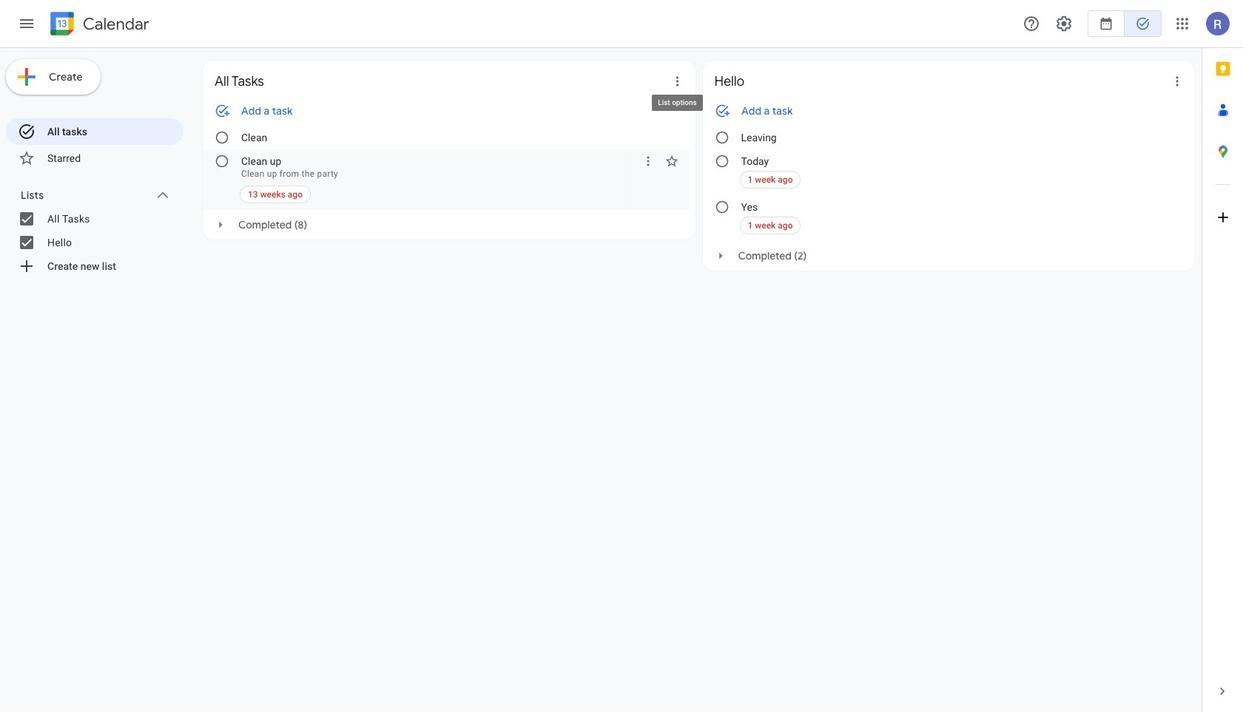 Task type: vqa. For each thing, say whether or not it's contained in the screenshot.
"list"
no



Task type: locate. For each thing, give the bounding box(es) containing it.
calendar element
[[47, 9, 149, 41]]

heading
[[80, 15, 149, 33]]

support menu image
[[1023, 15, 1041, 33]]

tasks sidebar image
[[18, 15, 36, 33]]

tab list
[[1203, 48, 1244, 671]]



Task type: describe. For each thing, give the bounding box(es) containing it.
heading inside "calendar" element
[[80, 15, 149, 33]]

settings menu image
[[1056, 15, 1073, 33]]



